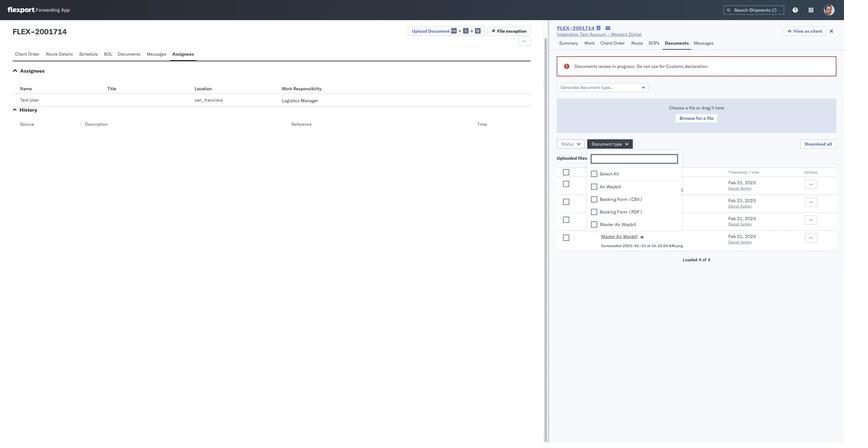 Task type: locate. For each thing, give the bounding box(es) containing it.
0 horizontal spatial /
[[631, 170, 633, 175]]

0 vertical spatial 2023-
[[623, 187, 635, 192]]

document type
[[592, 141, 623, 147]]

user inside timestamp / user button
[[752, 170, 760, 175]]

file
[[498, 28, 506, 34]]

4 feb 21, 2023 daniel ackley from the top
[[729, 234, 757, 245]]

(pdf) inside 'booking form (pdf) flexport-booking-flex-2001714.pdf'
[[631, 216, 645, 222]]

western
[[612, 31, 628, 37]]

3 feb from the top
[[729, 216, 737, 222]]

None checkbox
[[564, 169, 570, 176], [592, 184, 598, 190], [564, 199, 570, 205], [592, 209, 598, 215], [592, 222, 598, 228], [564, 235, 570, 241], [564, 169, 570, 176], [592, 184, 598, 190], [564, 199, 570, 205], [592, 209, 598, 215], [592, 222, 598, 228], [564, 235, 570, 241]]

flexport- inside booking form (csv) flexport-booking-flex-2001714.csv
[[602, 205, 619, 210]]

air
[[602, 180, 608, 186], [600, 184, 606, 190], [616, 222, 621, 227], [617, 234, 623, 239]]

at right '21'
[[648, 244, 651, 248]]

app
[[61, 7, 70, 13]]

documents button right sops
[[663, 37, 692, 50]]

flex-2001714 link
[[558, 25, 595, 31]]

0 vertical spatial messages
[[695, 40, 714, 46]]

client down flex
[[15, 51, 27, 57]]

booking- down booking form (csv)
[[619, 205, 636, 210]]

document left type
[[592, 141, 613, 147]]

view
[[794, 28, 804, 34]]

file down it
[[708, 115, 714, 121]]

summary
[[560, 40, 579, 46]]

0 vertical spatial (pdf)
[[629, 209, 643, 215]]

feb for booking form (pdf)
[[729, 216, 737, 222]]

3 ackley from the top
[[741, 222, 753, 227]]

1 vertical spatial route
[[46, 51, 58, 57]]

0 horizontal spatial test
[[20, 97, 28, 103]]

client order for left the "client order" button
[[15, 51, 39, 57]]

am.png
[[670, 187, 684, 192], [670, 244, 684, 248]]

feb for booking form (csv)
[[729, 198, 737, 204]]

2 horizontal spatial 4
[[708, 257, 711, 263]]

1 vertical spatial user
[[752, 170, 760, 175]]

feb 21, 2023 daniel ackley for air waybill
[[729, 180, 757, 191]]

timestamp / user button
[[728, 169, 793, 175]]

ackley for booking form (csv)
[[741, 204, 753, 209]]

am.png right 10.10.04
[[670, 244, 684, 248]]

master air waybill
[[600, 222, 637, 227], [602, 234, 638, 239]]

0 horizontal spatial route
[[46, 51, 58, 57]]

1 horizontal spatial assignees button
[[170, 48, 197, 61]]

schedule
[[79, 51, 98, 57]]

1 horizontal spatial documents
[[575, 64, 598, 69]]

0 vertical spatial a
[[686, 105, 688, 111]]

2 booking- from the top
[[619, 223, 636, 228]]

flexport- down booking form (csv)
[[602, 205, 619, 210]]

2 2023 from the top
[[746, 198, 757, 204]]

master up master air waybill link
[[600, 222, 614, 227]]

Generate document type... text field
[[557, 83, 649, 92]]

1 vertical spatial messages
[[147, 51, 167, 57]]

flex- up integration
[[558, 25, 573, 31]]

2 feb 21, 2023 daniel ackley from the top
[[729, 198, 757, 209]]

waybill
[[609, 180, 623, 186], [607, 184, 622, 190], [622, 222, 637, 227], [624, 234, 638, 239]]

1 horizontal spatial for
[[697, 115, 703, 121]]

1 booking- from the top
[[619, 205, 636, 210]]

0 horizontal spatial for
[[660, 64, 666, 69]]

route down digital on the top right
[[632, 40, 644, 46]]

2023- up booking form (csv)
[[623, 187, 635, 192]]

0 vertical spatial assignees button
[[170, 48, 197, 61]]

booking form (csv)
[[600, 197, 643, 202]]

1 at from the top
[[648, 187, 651, 192]]

screenshot inside air waybill screenshot 2023-01-27 at 10.55.56 am.png
[[602, 187, 622, 192]]

0 horizontal spatial documents
[[118, 51, 141, 57]]

flexport- up master air waybill link
[[602, 223, 619, 228]]

0 horizontal spatial work
[[282, 86, 292, 92]]

daniel
[[729, 186, 740, 191], [729, 204, 740, 209], [729, 222, 740, 227], [729, 240, 740, 245]]

booking for booking form (pdf) flexport-booking-flex-2001714.pdf
[[602, 216, 618, 222]]

feb 21, 2023 daniel ackley for booking form (pdf)
[[729, 216, 757, 227]]

2 feb from the top
[[729, 198, 737, 204]]

flexport- inside 'booking form (pdf) flexport-booking-flex-2001714.pdf'
[[602, 223, 619, 228]]

work inside button
[[585, 40, 595, 46]]

integration test account - western digital
[[558, 31, 642, 37]]

1 vertical spatial for
[[697, 115, 703, 121]]

schedule button
[[77, 48, 102, 61]]

0 vertical spatial at
[[648, 187, 651, 192]]

0 vertical spatial test
[[581, 31, 589, 37]]

- left western
[[608, 31, 611, 37]]

file exception button
[[488, 26, 531, 36], [488, 26, 531, 36]]

1 horizontal spatial assignees
[[173, 51, 194, 57]]

/ right type
[[631, 170, 633, 175]]

2001714.pdf
[[648, 223, 672, 228]]

test up history
[[20, 97, 28, 103]]

(pdf) up 'booking form (pdf) flexport-booking-flex-2001714.pdf'
[[629, 209, 643, 215]]

2023 for booking form (csv)
[[746, 198, 757, 204]]

2001714 up the account
[[573, 25, 595, 31]]

type
[[621, 170, 630, 175]]

0 vertical spatial booking-
[[619, 205, 636, 210]]

1 vertical spatial flexport-
[[602, 223, 619, 228]]

air inside air waybill screenshot 2023-01-27 at 10.55.56 am.png
[[602, 180, 608, 186]]

customs
[[667, 64, 684, 69]]

list box
[[588, 168, 682, 231]]

client order
[[601, 40, 625, 46], [15, 51, 39, 57]]

flex-
[[558, 25, 573, 31], [636, 205, 648, 210], [636, 223, 648, 228]]

1 vertical spatial screenshot
[[602, 244, 622, 248]]

0 horizontal spatial order
[[28, 51, 39, 57]]

flex- for booking form (pdf)
[[636, 223, 648, 228]]

2023 for air waybill
[[746, 180, 757, 186]]

1 vertical spatial booking-
[[619, 223, 636, 228]]

1 vertical spatial 2023-
[[623, 244, 635, 248]]

route
[[632, 40, 644, 46], [46, 51, 58, 57]]

booking- up master air waybill link
[[619, 223, 636, 228]]

select
[[600, 171, 613, 177]]

1 vertical spatial work
[[282, 86, 292, 92]]

2023- down master air waybill link
[[623, 244, 635, 248]]

1 vertical spatial am.png
[[670, 244, 684, 248]]

0 vertical spatial client order
[[601, 40, 625, 46]]

browse for a file
[[680, 115, 714, 121]]

0 horizontal spatial messages
[[147, 51, 167, 57]]

2023
[[746, 180, 757, 186], [746, 198, 757, 204], [746, 216, 757, 222], [746, 234, 757, 239]]

1 am.png from the top
[[670, 187, 684, 192]]

form inside 'booking form (pdf) flexport-booking-flex-2001714.pdf'
[[619, 216, 630, 222]]

-
[[31, 27, 35, 36], [608, 31, 611, 37]]

1 2023 from the top
[[746, 180, 757, 186]]

1 feb 21, 2023 daniel ackley from the top
[[729, 180, 757, 191]]

0 horizontal spatial a
[[686, 105, 688, 111]]

1 vertical spatial document
[[592, 141, 613, 147]]

21
[[642, 244, 647, 248]]

work up logistics
[[282, 86, 292, 92]]

1 horizontal spatial test
[[581, 31, 589, 37]]

booking- for (csv)
[[619, 205, 636, 210]]

a right choose in the top of the page
[[686, 105, 688, 111]]

logistics manager
[[282, 98, 318, 104]]

1 horizontal spatial 2001714
[[573, 25, 595, 31]]

as
[[805, 28, 810, 34]]

(csv) inside list box
[[629, 197, 643, 202]]

1 vertical spatial assignees button
[[20, 68, 45, 74]]

1 feb from the top
[[729, 180, 737, 186]]

booking-
[[619, 205, 636, 210], [619, 223, 636, 228]]

route inside route details button
[[46, 51, 58, 57]]

2 vertical spatial documents
[[575, 64, 598, 69]]

logistics
[[282, 98, 300, 104]]

(pdf)
[[629, 209, 643, 215], [631, 216, 645, 222]]

air waybill link
[[602, 180, 623, 187]]

1 vertical spatial a
[[704, 115, 706, 121]]

flex- inside booking form (csv) flexport-booking-flex-2001714.csv
[[636, 205, 648, 210]]

flexport. image
[[8, 7, 36, 13]]

booking- inside booking form (csv) flexport-booking-flex-2001714.csv
[[619, 205, 636, 210]]

document for document type / filename
[[602, 170, 621, 175]]

user up history
[[30, 97, 39, 103]]

4
[[593, 155, 596, 161], [699, 257, 702, 263], [708, 257, 711, 263]]

2023 for booking form (pdf)
[[746, 216, 757, 222]]

0 vertical spatial for
[[660, 64, 666, 69]]

feb for air waybill
[[729, 180, 737, 186]]

4 left of
[[699, 257, 702, 263]]

(pdf) for booking form (pdf)
[[629, 209, 643, 215]]

booking form (csv) link
[[602, 198, 645, 205]]

4 right of
[[708, 257, 711, 263]]

0 vertical spatial work
[[585, 40, 595, 46]]

2 at from the top
[[648, 244, 651, 248]]

(csv)
[[629, 197, 643, 202], [631, 198, 645, 204]]

booking inside booking form (csv) flexport-booking-flex-2001714.csv
[[602, 198, 618, 204]]

0 vertical spatial master air waybill
[[600, 222, 637, 227]]

0 vertical spatial screenshot
[[602, 187, 622, 192]]

route left details
[[46, 51, 58, 57]]

0 horizontal spatial messages button
[[144, 48, 170, 61]]

screenshot down master air waybill link
[[602, 244, 622, 248]]

assignees
[[173, 51, 194, 57], [20, 68, 45, 74]]

0 horizontal spatial assignees
[[20, 68, 45, 74]]

1 horizontal spatial client order button
[[599, 37, 629, 50]]

for down or
[[697, 115, 703, 121]]

upload document
[[412, 28, 450, 34]]

file
[[690, 105, 696, 111], [708, 115, 714, 121]]

flex- up 'booking form (pdf) flexport-booking-flex-2001714.pdf'
[[636, 205, 648, 210]]

documents right sops button
[[666, 40, 690, 46]]

1 horizontal spatial work
[[585, 40, 595, 46]]

1 vertical spatial client order
[[15, 51, 39, 57]]

0 vertical spatial document
[[429, 28, 450, 34]]

document right upload
[[429, 28, 450, 34]]

2 vertical spatial document
[[602, 170, 621, 175]]

/ right timestamp
[[749, 170, 751, 175]]

test
[[581, 31, 589, 37], [20, 97, 28, 103]]

browse for a file button
[[676, 114, 719, 123]]

work
[[585, 40, 595, 46], [282, 86, 292, 92]]

1 vertical spatial file
[[708, 115, 714, 121]]

booking inside 'booking form (pdf) flexport-booking-flex-2001714.pdf'
[[602, 216, 618, 222]]

in
[[613, 64, 616, 69]]

form
[[618, 197, 628, 202], [619, 198, 630, 204], [618, 209, 628, 215], [619, 216, 630, 222]]

master
[[600, 222, 614, 227], [602, 234, 616, 239]]

daniel for booking form (csv)
[[729, 204, 740, 209]]

master down booking form (pdf) link at the right of the page
[[602, 234, 616, 239]]

master air waybill up master air waybill link
[[600, 222, 637, 227]]

1 vertical spatial documents
[[118, 51, 141, 57]]

client order down western
[[601, 40, 625, 46]]

work down the account
[[585, 40, 595, 46]]

2001714 down forwarding app
[[35, 27, 67, 36]]

None text field
[[594, 157, 678, 162]]

flex- inside 'booking form (pdf) flexport-booking-flex-2001714.pdf'
[[636, 223, 648, 228]]

for right use
[[660, 64, 666, 69]]

0 horizontal spatial user
[[30, 97, 39, 103]]

form for booking form (csv)
[[618, 197, 628, 202]]

4 2023 from the top
[[746, 234, 757, 239]]

1 horizontal spatial client
[[601, 40, 613, 46]]

1 horizontal spatial user
[[752, 170, 760, 175]]

integration
[[558, 31, 579, 37]]

0 vertical spatial documents
[[666, 40, 690, 46]]

assignees inside button
[[173, 51, 194, 57]]

None checkbox
[[592, 171, 598, 177], [564, 181, 570, 187], [592, 196, 598, 203], [564, 217, 570, 223], [592, 171, 598, 177], [564, 181, 570, 187], [592, 196, 598, 203], [564, 217, 570, 223]]

file left or
[[690, 105, 696, 111]]

2 ackley from the top
[[741, 204, 753, 209]]

3 21, from the top
[[738, 216, 745, 222]]

1 vertical spatial (pdf)
[[631, 216, 645, 222]]

screenshot up booking form (csv)
[[602, 187, 622, 192]]

master air waybill inside list box
[[600, 222, 637, 227]]

2 flexport- from the top
[[602, 223, 619, 228]]

2 vertical spatial flex-
[[636, 223, 648, 228]]

1 vertical spatial at
[[648, 244, 651, 248]]

1 2023- from the top
[[623, 187, 635, 192]]

0 vertical spatial assignees
[[173, 51, 194, 57]]

master air waybill down booking form (pdf) link at the right of the page
[[602, 234, 638, 239]]

use
[[652, 64, 659, 69]]

4 right ∙
[[593, 155, 596, 161]]

view as client button
[[784, 26, 827, 36]]

0 horizontal spatial file
[[690, 105, 696, 111]]

∙
[[589, 155, 592, 161]]

documents for documents review in progress. do not use for customs declaration.
[[575, 64, 598, 69]]

(pdf) down booking form (csv) flexport-booking-flex-2001714.csv
[[631, 216, 645, 222]]

0 horizontal spatial 4
[[593, 155, 596, 161]]

test down flex-2001714
[[581, 31, 589, 37]]

documents left the "review"
[[575, 64, 598, 69]]

2 daniel from the top
[[729, 204, 740, 209]]

1 horizontal spatial order
[[614, 40, 625, 46]]

client order button down flex
[[13, 48, 44, 61]]

documents for left "documents" button
[[118, 51, 141, 57]]

route inside route button
[[632, 40, 644, 46]]

0 vertical spatial am.png
[[670, 187, 684, 192]]

at right 27
[[648, 187, 651, 192]]

2 21, from the top
[[738, 198, 745, 204]]

client order button down western
[[599, 37, 629, 50]]

view as client
[[794, 28, 823, 34]]

01-
[[635, 187, 642, 192]]

file inside button
[[708, 115, 714, 121]]

0 vertical spatial flexport-
[[602, 205, 619, 210]]

download all button
[[801, 139, 837, 149]]

0 horizontal spatial assignees button
[[20, 68, 45, 74]]

user right timestamp
[[752, 170, 760, 175]]

order down western
[[614, 40, 625, 46]]

(csv) inside booking form (csv) flexport-booking-flex-2001714.csv
[[631, 198, 645, 204]]

documents for the right "documents" button
[[666, 40, 690, 46]]

timestamp / user
[[729, 170, 760, 175]]

0 horizontal spatial documents button
[[115, 48, 144, 61]]

screenshot
[[602, 187, 622, 192], [602, 244, 622, 248]]

1 vertical spatial master
[[602, 234, 616, 239]]

1 horizontal spatial 4
[[699, 257, 702, 263]]

route for route details
[[46, 51, 58, 57]]

upload
[[412, 28, 427, 34]]

1 horizontal spatial file
[[708, 115, 714, 121]]

0 horizontal spatial client
[[15, 51, 27, 57]]

2 horizontal spatial documents
[[666, 40, 690, 46]]

assignees button
[[170, 48, 197, 61], [20, 68, 45, 74]]

1 screenshot from the top
[[602, 187, 622, 192]]

1 vertical spatial test
[[20, 97, 28, 103]]

daniel for air waybill
[[729, 186, 740, 191]]

1 horizontal spatial /
[[749, 170, 751, 175]]

form inside booking form (csv) flexport-booking-flex-2001714.csv
[[619, 198, 630, 204]]

0 horizontal spatial client order
[[15, 51, 39, 57]]

- down forwarding app link at the left
[[31, 27, 35, 36]]

1 horizontal spatial a
[[704, 115, 706, 121]]

1 horizontal spatial route
[[632, 40, 644, 46]]

1 daniel from the top
[[729, 186, 740, 191]]

21,
[[738, 180, 745, 186], [738, 198, 745, 204], [738, 216, 745, 222], [738, 234, 745, 239]]

1 ackley from the top
[[741, 186, 753, 191]]

history
[[20, 107, 37, 113]]

flex-2001714
[[558, 25, 595, 31]]

ackley for air waybill
[[741, 186, 753, 191]]

1 horizontal spatial messages
[[695, 40, 714, 46]]

client down integration test account - western digital link
[[601, 40, 613, 46]]

a
[[686, 105, 688, 111], [704, 115, 706, 121]]

order down flex - 2001714
[[28, 51, 39, 57]]

flex- up the screenshot 2023-02-21 at 10.10.04 am.png
[[636, 223, 648, 228]]

1 vertical spatial flex-
[[636, 205, 648, 210]]

booking- inside 'booking form (pdf) flexport-booking-flex-2001714.pdf'
[[619, 223, 636, 228]]

3 feb 21, 2023 daniel ackley from the top
[[729, 216, 757, 227]]

2 / from the left
[[749, 170, 751, 175]]

client order down flex
[[15, 51, 39, 57]]

document up air waybill link
[[602, 170, 621, 175]]

3 2023 from the top
[[746, 216, 757, 222]]

3 daniel from the top
[[729, 222, 740, 227]]

a down drag
[[704, 115, 706, 121]]

documents button right bol
[[115, 48, 144, 61]]

account
[[590, 31, 607, 37]]

0 vertical spatial route
[[632, 40, 644, 46]]

1 21, from the top
[[738, 180, 745, 186]]

4 ackley from the top
[[741, 240, 753, 245]]

route details button
[[44, 48, 77, 61]]

document type button
[[588, 139, 633, 149]]

of
[[703, 257, 707, 263]]

am.png right 10.55.56
[[670, 187, 684, 192]]

1 flexport- from the top
[[602, 205, 619, 210]]

1 horizontal spatial client order
[[601, 40, 625, 46]]

documents right bol button
[[118, 51, 141, 57]]



Task type: describe. For each thing, give the bounding box(es) containing it.
am.png inside air waybill screenshot 2023-01-27 at 10.55.56 am.png
[[670, 187, 684, 192]]

10.10.04
[[652, 244, 669, 248]]

10.55.56
[[652, 187, 669, 192]]

ackley for booking form (pdf)
[[741, 222, 753, 227]]

client order for rightmost the "client order" button
[[601, 40, 625, 46]]

(pdf) for booking form (pdf) flexport-booking-flex-2001714.pdf
[[631, 216, 645, 222]]

forwarding app link
[[8, 7, 70, 13]]

2 2023- from the top
[[623, 244, 635, 248]]

exception
[[507, 28, 527, 34]]

4 feb from the top
[[729, 234, 737, 239]]

do
[[637, 64, 643, 69]]

select all
[[600, 171, 619, 177]]

booking for booking form (csv)
[[600, 197, 617, 202]]

master inside master air waybill link
[[602, 234, 616, 239]]

integration test account - western digital link
[[558, 31, 642, 37]]

flexport- for booking form (pdf)
[[602, 223, 619, 228]]

2 screenshot from the top
[[602, 244, 622, 248]]

loaded
[[684, 257, 698, 263]]

download
[[806, 141, 827, 147]]

location
[[195, 86, 212, 92]]

booking form (csv) flexport-booking-flex-2001714.csv
[[602, 198, 672, 210]]

route for route
[[632, 40, 644, 46]]

title
[[107, 86, 116, 92]]

0 vertical spatial flex-
[[558, 25, 573, 31]]

messages for right messages button
[[695, 40, 714, 46]]

document for document type
[[592, 141, 613, 147]]

time
[[478, 121, 487, 127]]

browse
[[680, 115, 696, 121]]

status button
[[557, 139, 585, 149]]

bol
[[104, 51, 113, 57]]

description
[[85, 121, 108, 127]]

0 horizontal spatial client order button
[[13, 48, 44, 61]]

(csv) for booking form (csv)
[[629, 197, 643, 202]]

it
[[712, 105, 715, 111]]

all
[[828, 141, 833, 147]]

27
[[642, 187, 647, 192]]

document type / filename
[[602, 170, 651, 175]]

booking for booking form (csv) flexport-booking-flex-2001714.csv
[[602, 198, 618, 204]]

2023- inside air waybill screenshot 2023-01-27 at 10.55.56 am.png
[[623, 187, 635, 192]]

2 am.png from the top
[[670, 244, 684, 248]]

booking- for (pdf)
[[619, 223, 636, 228]]

manager
[[301, 98, 318, 104]]

review
[[599, 64, 612, 69]]

drag
[[702, 105, 711, 111]]

test user
[[20, 97, 39, 103]]

documents review in progress. do not use for customs declaration.
[[575, 64, 709, 69]]

1 / from the left
[[631, 170, 633, 175]]

21, for booking form (pdf)
[[738, 216, 745, 222]]

filename
[[634, 170, 651, 175]]

choose
[[670, 105, 685, 111]]

daniel for booking form (pdf)
[[729, 222, 740, 227]]

air waybill screenshot 2023-01-27 at 10.55.56 am.png
[[602, 180, 684, 192]]

0 horizontal spatial -
[[31, 27, 35, 36]]

booking for booking form (pdf)
[[600, 209, 617, 215]]

0 vertical spatial user
[[30, 97, 39, 103]]

choose a file or drag it here
[[670, 105, 725, 111]]

all
[[614, 171, 619, 177]]

file exception
[[498, 28, 527, 34]]

form for booking form (pdf)
[[618, 209, 628, 215]]

responsibility
[[294, 86, 322, 92]]

sops
[[649, 40, 660, 46]]

Search Shipments (/) text field
[[724, 5, 785, 15]]

sops button
[[647, 37, 663, 50]]

here
[[716, 105, 725, 111]]

source
[[20, 121, 34, 127]]

0 vertical spatial master
[[600, 222, 614, 227]]

name
[[20, 86, 32, 92]]

history button
[[20, 107, 37, 113]]

form for booking form (csv) flexport-booking-flex-2001714.csv
[[619, 198, 630, 204]]

0 vertical spatial client
[[601, 40, 613, 46]]

type
[[614, 141, 623, 147]]

work responsibility
[[282, 86, 322, 92]]

actions
[[805, 170, 818, 175]]

02-
[[635, 244, 642, 248]]

1 vertical spatial assignees
[[20, 68, 45, 74]]

uploaded
[[557, 155, 578, 161]]

summary button
[[557, 37, 582, 50]]

21, for booking form (csv)
[[738, 198, 745, 204]]

waybill inside air waybill screenshot 2023-01-27 at 10.55.56 am.png
[[609, 180, 623, 186]]

1 vertical spatial master air waybill
[[602, 234, 638, 239]]

uploaded files ∙ 4
[[557, 155, 596, 161]]

flex- for booking form (csv)
[[636, 205, 648, 210]]

route button
[[629, 37, 647, 50]]

work button
[[582, 37, 599, 50]]

flex
[[13, 27, 31, 36]]

booking form (pdf) link
[[602, 216, 645, 223]]

route details
[[46, 51, 73, 57]]

digital
[[629, 31, 642, 37]]

details
[[59, 51, 73, 57]]

flexport- for booking form (csv)
[[602, 205, 619, 210]]

declaration.
[[686, 64, 709, 69]]

4 for ∙
[[593, 155, 596, 161]]

1 horizontal spatial -
[[608, 31, 611, 37]]

progress.
[[618, 64, 636, 69]]

screenshot 2023-02-21 at 10.10.04 am.png
[[602, 244, 684, 248]]

bol button
[[102, 48, 115, 61]]

at inside air waybill screenshot 2023-01-27 at 10.55.56 am.png
[[648, 187, 651, 192]]

booking form (pdf) flexport-booking-flex-2001714.pdf
[[602, 216, 672, 228]]

list box containing select all
[[588, 168, 682, 231]]

download all
[[806, 141, 833, 147]]

document type / filename button
[[601, 169, 717, 175]]

messages for left messages button
[[147, 51, 167, 57]]

4 21, from the top
[[738, 234, 745, 239]]

master air waybill link
[[602, 233, 638, 241]]

0 vertical spatial order
[[614, 40, 625, 46]]

flex - 2001714
[[13, 27, 67, 36]]

feb 21, 2023 daniel ackley for booking form (csv)
[[729, 198, 757, 209]]

21, for air waybill
[[738, 180, 745, 186]]

files
[[579, 155, 588, 161]]

for inside button
[[697, 115, 703, 121]]

1 vertical spatial client
[[15, 51, 27, 57]]

a inside button
[[704, 115, 706, 121]]

0 vertical spatial file
[[690, 105, 696, 111]]

4 for of
[[708, 257, 711, 263]]

forwarding
[[36, 7, 60, 13]]

1 horizontal spatial messages button
[[692, 37, 718, 50]]

waybill inside master air waybill link
[[624, 234, 638, 239]]

work for work responsibility
[[282, 86, 292, 92]]

work for work
[[585, 40, 595, 46]]

4 daniel from the top
[[729, 240, 740, 245]]

0 horizontal spatial 2001714
[[35, 27, 67, 36]]

form for booking form (pdf) flexport-booking-flex-2001714.pdf
[[619, 216, 630, 222]]

timestamp
[[729, 170, 748, 175]]

(csv) for booking form (csv) flexport-booking-flex-2001714.csv
[[631, 198, 645, 204]]

2001714.csv
[[648, 205, 672, 210]]

reference
[[292, 121, 312, 127]]

1 horizontal spatial documents button
[[663, 37, 692, 50]]

1 vertical spatial order
[[28, 51, 39, 57]]

status
[[562, 141, 575, 147]]

booking form (pdf)
[[600, 209, 643, 215]]

forwarding app
[[36, 7, 70, 13]]



Task type: vqa. For each thing, say whether or not it's contained in the screenshot.
item/shipment
no



